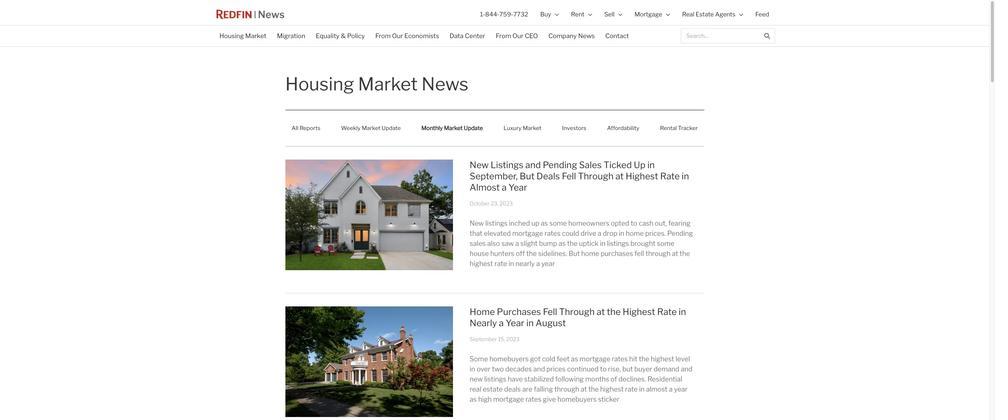 Task type: describe. For each thing, give the bounding box(es) containing it.
are
[[522, 386, 533, 394]]

new for new listings and pending sales ticked up in september, but deals fell through at highest rate in almost a year
[[470, 160, 489, 171]]

ceo
[[525, 32, 538, 40]]

sales
[[470, 240, 486, 248]]

nearly
[[516, 260, 535, 268]]

migration link
[[272, 27, 311, 45]]

fell inside home purchases fell through at the highest rate in nearly a year in august
[[543, 307, 557, 318]]

september 15, 2023
[[470, 336, 520, 343]]

center
[[465, 32, 485, 40]]

sticker
[[598, 396, 620, 404]]

market for housing market
[[245, 32, 266, 40]]

fell inside new listings and pending sales ticked up in september, but deals fell through at highest rate in almost a year
[[562, 171, 576, 182]]

investors link
[[556, 120, 593, 137]]

reports
[[300, 125, 321, 132]]

buy
[[540, 11, 551, 18]]

but
[[623, 366, 633, 374]]

759-
[[500, 11, 513, 18]]

through inside new listings and pending sales ticked up in september, but deals fell through at highest rate in almost a year
[[578, 171, 614, 182]]

inched
[[509, 220, 530, 228]]

mortgage inside new listings inched up as some homeowners opted to cash out, fearing that elevated mortgage rates could drive a drop in home prices. pending sales also saw a slight bump as the uptick in listings brought some house hunters off the sidelines. but home purchases fell through at the highest rate in nearly a year
[[512, 230, 543, 238]]

feet
[[557, 356, 570, 363]]

to inside some homebuyers got cold feet as mortgage rates hit the highest level in over two decades and prices continued to rise, but buyer demand and new listings have stabilized following months of declines. residential real estate deals are falling through at the highest rate in almost a year as high mortgage rates give homebuyers sticker
[[600, 366, 607, 374]]

from our economists link
[[370, 27, 444, 45]]

september,
[[470, 171, 518, 182]]

data center
[[450, 32, 485, 40]]

1 horizontal spatial highest
[[600, 386, 624, 394]]

uptick
[[579, 240, 599, 248]]

house
[[470, 250, 489, 258]]

investors
[[562, 125, 586, 132]]

two
[[492, 366, 504, 374]]

through inside some homebuyers got cold feet as mortgage rates hit the highest level in over two decades and prices continued to rise, but buyer demand and new listings have stabilized following months of declines. residential real estate deals are falling through at the highest rate in almost a year as high mortgage rates give homebuyers sticker
[[554, 386, 579, 394]]

&
[[341, 32, 346, 40]]

some homebuyers got cold feet as mortgage rates hit the highest level in over two decades and prices continued to rise, but buyer demand and new listings have stabilized following months of declines. residential real estate deals are falling through at the highest rate in almost a year as high mortgage rates give homebuyers sticker
[[470, 356, 693, 404]]

1 vertical spatial some
[[657, 240, 675, 248]]

luxury market
[[504, 125, 542, 132]]

continued
[[567, 366, 599, 374]]

listings inside some homebuyers got cold feet as mortgage rates hit the highest level in over two decades and prices continued to rise, but buyer demand and new listings have stabilized following months of declines. residential real estate deals are falling through at the highest rate in almost a year as high mortgage rates give homebuyers sticker
[[484, 376, 506, 384]]

1-844-759-7732
[[480, 11, 528, 18]]

Search... search field
[[682, 29, 760, 43]]

following
[[555, 376, 584, 384]]

2023 for but
[[500, 201, 513, 207]]

home purchases fell through at the highest rate in nearly a year in august
[[470, 307, 686, 329]]

months
[[585, 376, 609, 384]]

real
[[682, 11, 695, 18]]

and up stabilized
[[534, 366, 545, 374]]

have
[[508, 376, 523, 384]]

1-844-759-7732 link
[[474, 0, 534, 29]]

drop
[[603, 230, 618, 238]]

estate
[[483, 386, 503, 394]]

out,
[[655, 220, 667, 228]]

new listings and pending sales ticked up in september, but deals fell through at highest rate in almost a year
[[470, 160, 689, 193]]

fearing
[[668, 220, 691, 228]]

new listings and pending sales ticked up in september, but deals fell through at highest rate in almost a year link
[[470, 160, 689, 193]]

2 horizontal spatial highest
[[651, 356, 674, 363]]

highest inside new listings and pending sales ticked up in september, but deals fell through at highest rate in almost a year
[[626, 171, 658, 182]]

from our economists
[[375, 32, 439, 40]]

year inside new listings inched up as some homeowners opted to cash out, fearing that elevated mortgage rates could drive a drop in home prices. pending sales also saw a slight bump as the uptick in listings brought some house hunters off the sidelines. but home purchases fell through at the highest rate in nearly a year
[[541, 260, 555, 268]]

monthly market update link
[[415, 120, 489, 137]]

home
[[470, 307, 495, 318]]

through inside new listings inched up as some homeowners opted to cash out, fearing that elevated mortgage rates could drive a drop in home prices. pending sales also saw a slight bump as the uptick in listings brought some house hunters off the sidelines. but home purchases fell through at the highest rate in nearly a year
[[646, 250, 671, 258]]

residential
[[648, 376, 682, 384]]

fell
[[635, 250, 644, 258]]

elevated
[[484, 230, 511, 238]]

rate inside new listings and pending sales ticked up in september, but deals fell through at highest rate in almost a year
[[660, 171, 680, 182]]

opted
[[611, 220, 629, 228]]

hunters
[[490, 250, 515, 258]]

rates inside new listings inched up as some homeowners opted to cash out, fearing that elevated mortgage rates could drive a drop in home prices. pending sales also saw a slight bump as the uptick in listings brought some house hunters off the sidelines. but home purchases fell through at the highest rate in nearly a year
[[545, 230, 561, 238]]

decades
[[505, 366, 532, 374]]

as right up
[[541, 220, 548, 228]]

deals
[[537, 171, 560, 182]]

from for from our ceo
[[496, 32, 511, 40]]

data
[[450, 32, 464, 40]]

high
[[478, 396, 492, 404]]

a inside home purchases fell through at the highest rate in nearly a year in august
[[499, 318, 504, 329]]

prices
[[547, 366, 566, 374]]

slight
[[521, 240, 538, 248]]

2 horizontal spatial rates
[[612, 356, 628, 363]]

sidelines.
[[538, 250, 567, 258]]

at inside new listings and pending sales ticked up in september, but deals fell through at highest rate in almost a year
[[616, 171, 624, 182]]

at inside new listings inched up as some homeowners opted to cash out, fearing that elevated mortgage rates could drive a drop in home prices. pending sales also saw a slight bump as the uptick in listings brought some house hunters off the sidelines. but home purchases fell through at the highest rate in nearly a year
[[672, 250, 678, 258]]

bump
[[539, 240, 557, 248]]

15,
[[498, 336, 505, 343]]

market for luxury market
[[523, 125, 542, 132]]

new
[[470, 376, 483, 384]]

year inside home purchases fell through at the highest rate in nearly a year in august
[[506, 318, 525, 329]]

housing for housing market
[[219, 32, 244, 40]]

as right feet
[[571, 356, 578, 363]]

through inside home purchases fell through at the highest rate in nearly a year in august
[[559, 307, 595, 318]]

brought
[[631, 240, 656, 248]]

pending inside new listings and pending sales ticked up in september, but deals fell through at highest rate in almost a year
[[543, 160, 577, 171]]

1 horizontal spatial home
[[626, 230, 644, 238]]

october 23, 2023
[[470, 201, 513, 207]]

rent link
[[565, 0, 598, 29]]

got
[[530, 356, 541, 363]]

our for economists
[[392, 32, 403, 40]]

falling
[[534, 386, 553, 394]]

also
[[487, 240, 500, 248]]

rate inside home purchases fell through at the highest rate in nearly a year in august
[[657, 307, 677, 318]]

up
[[532, 220, 540, 228]]

company news
[[549, 32, 595, 40]]

1 vertical spatial mortgage
[[580, 356, 611, 363]]

stabilized
[[524, 376, 554, 384]]

weekly market update
[[341, 125, 401, 132]]

demand
[[654, 366, 680, 374]]

23,
[[491, 201, 499, 207]]

affordability link
[[601, 120, 646, 137]]

new listings inched up as some homeowners opted to cash out, fearing that elevated mortgage rates could drive a drop in home prices. pending sales also saw a slight bump as the uptick in listings brought some house hunters off the sidelines. but home purchases fell through at the highest rate in nearly a year
[[470, 220, 693, 268]]

all reports
[[292, 125, 321, 132]]

sell link
[[598, 0, 629, 29]]



Task type: locate. For each thing, give the bounding box(es) containing it.
company news link
[[543, 27, 600, 45]]

2 vertical spatial listings
[[484, 376, 506, 384]]

2 vertical spatial rates
[[526, 396, 542, 404]]

update
[[382, 125, 401, 132], [464, 125, 483, 132]]

at inside some homebuyers got cold feet as mortgage rates hit the highest level in over two decades and prices continued to rise, but buyer demand and new listings have stabilized following months of declines. residential real estate deals are falling through at the highest rate in almost a year as high mortgage rates give homebuyers sticker
[[581, 386, 587, 394]]

rate
[[660, 171, 680, 182], [657, 307, 677, 318]]

0 vertical spatial year
[[509, 182, 527, 193]]

1 vertical spatial rates
[[612, 356, 628, 363]]

1 from from the left
[[375, 32, 391, 40]]

1 vertical spatial housing
[[285, 73, 354, 95]]

0 vertical spatial highest
[[626, 171, 658, 182]]

search image
[[764, 33, 770, 39]]

highest up demand
[[651, 356, 674, 363]]

0 horizontal spatial update
[[382, 125, 401, 132]]

new for new listings inched up as some homeowners opted to cash out, fearing that elevated mortgage rates could drive a drop in home prices. pending sales also saw a slight bump as the uptick in listings brought some house hunters off the sidelines. but home purchases fell through at the highest rate in nearly a year
[[470, 220, 484, 228]]

through down sales
[[578, 171, 614, 182]]

0 vertical spatial through
[[646, 250, 671, 258]]

listings
[[491, 160, 524, 171]]

2023
[[500, 201, 513, 207], [506, 336, 520, 343]]

a right saw
[[515, 240, 519, 248]]

highest
[[626, 171, 658, 182], [623, 307, 655, 318]]

1 horizontal spatial housing
[[285, 73, 354, 95]]

weekly
[[341, 125, 361, 132]]

1 vertical spatial 2023
[[506, 336, 520, 343]]

economists
[[404, 32, 439, 40]]

mortgage down the deals
[[493, 396, 524, 404]]

highest down of
[[600, 386, 624, 394]]

off
[[516, 250, 525, 258]]

september
[[470, 336, 497, 343]]

a down september,
[[502, 182, 507, 193]]

a down residential
[[669, 386, 673, 394]]

1 horizontal spatial pending
[[667, 230, 693, 238]]

monthly
[[421, 125, 443, 132]]

migration
[[277, 32, 305, 40]]

0 horizontal spatial but
[[520, 171, 535, 182]]

our for ceo
[[513, 32, 524, 40]]

and inside new listings and pending sales ticked up in september, but deals fell through at highest rate in almost a year
[[525, 160, 541, 171]]

0 vertical spatial pending
[[543, 160, 577, 171]]

year down purchases
[[506, 318, 525, 329]]

affordability
[[607, 125, 640, 132]]

year inside some homebuyers got cold feet as mortgage rates hit the highest level in over two decades and prices continued to rise, but buyer demand and new listings have stabilized following months of declines. residential real estate deals are falling through at the highest rate in almost a year as high mortgage rates give homebuyers sticker
[[674, 386, 688, 394]]

0 vertical spatial 2023
[[500, 201, 513, 207]]

1 vertical spatial year
[[506, 318, 525, 329]]

0 vertical spatial rate
[[660, 171, 680, 182]]

1 our from the left
[[392, 32, 403, 40]]

highest inside new listings inched up as some homeowners opted to cash out, fearing that elevated mortgage rates could drive a drop in home prices. pending sales also saw a slight bump as the uptick in listings brought some house hunters off the sidelines. but home purchases fell through at the highest rate in nearly a year
[[470, 260, 493, 268]]

fell right deals at right
[[562, 171, 576, 182]]

to left cash
[[631, 220, 637, 228]]

to left rise, in the right of the page
[[600, 366, 607, 374]]

new
[[470, 160, 489, 171], [470, 220, 484, 228]]

as down real
[[470, 396, 477, 404]]

our left ceo
[[513, 32, 524, 40]]

housing market news
[[285, 73, 469, 95]]

year down 'sidelines.'
[[541, 260, 555, 268]]

0 vertical spatial rates
[[545, 230, 561, 238]]

1 vertical spatial rate
[[625, 386, 638, 394]]

1 vertical spatial but
[[569, 250, 580, 258]]

1 vertical spatial listings
[[607, 240, 629, 248]]

mortgage up continued at the bottom of the page
[[580, 356, 611, 363]]

from our ceo link
[[491, 27, 543, 45]]

through down brought
[[646, 250, 671, 258]]

0 horizontal spatial rates
[[526, 396, 542, 404]]

year down residential
[[674, 386, 688, 394]]

cold
[[542, 356, 555, 363]]

market for weekly market update
[[362, 125, 381, 132]]

real estate agents link
[[676, 0, 750, 29]]

mortgage
[[512, 230, 543, 238], [580, 356, 611, 363], [493, 396, 524, 404]]

pending inside new listings inched up as some homeowners opted to cash out, fearing that elevated mortgage rates could drive a drop in home prices. pending sales also saw a slight bump as the uptick in listings brought some house hunters off the sidelines. but home purchases fell through at the highest rate in nearly a year
[[667, 230, 693, 238]]

pending
[[543, 160, 577, 171], [667, 230, 693, 238]]

year
[[509, 182, 527, 193], [506, 318, 525, 329]]

2 update from the left
[[464, 125, 483, 132]]

rate
[[495, 260, 507, 268], [625, 386, 638, 394]]

1 vertical spatial highest
[[651, 356, 674, 363]]

0 horizontal spatial home
[[581, 250, 599, 258]]

at inside home purchases fell through at the highest rate in nearly a year in august
[[597, 307, 605, 318]]

but inside new listings and pending sales ticked up in september, but deals fell through at highest rate in almost a year
[[520, 171, 535, 182]]

but inside new listings inched up as some homeowners opted to cash out, fearing that elevated mortgage rates could drive a drop in home prices. pending sales also saw a slight bump as the uptick in listings brought some house hunters off the sidelines. but home purchases fell through at the highest rate in nearly a year
[[569, 250, 580, 258]]

market
[[245, 32, 266, 40], [358, 73, 418, 95], [362, 125, 381, 132], [444, 125, 463, 132], [523, 125, 542, 132]]

from right policy
[[375, 32, 391, 40]]

2 vertical spatial highest
[[600, 386, 624, 394]]

and up deals at right
[[525, 160, 541, 171]]

rates up rise, in the right of the page
[[612, 356, 628, 363]]

update for monthly market update
[[464, 125, 483, 132]]

rate inside new listings inched up as some homeowners opted to cash out, fearing that elevated mortgage rates could drive a drop in home prices. pending sales also saw a slight bump as the uptick in listings brought some house hunters off the sidelines. but home purchases fell through at the highest rate in nearly a year
[[495, 260, 507, 268]]

0 horizontal spatial housing
[[219, 32, 244, 40]]

rates up bump
[[545, 230, 561, 238]]

2 our from the left
[[513, 32, 524, 40]]

news
[[578, 32, 595, 40], [422, 73, 469, 95]]

1-
[[480, 11, 485, 18]]

a right nearly
[[536, 260, 540, 268]]

rate inside some homebuyers got cold feet as mortgage rates hit the highest level in over two decades and prices continued to rise, but buyer demand and new listings have stabilized following months of declines. residential real estate deals are falling through at the highest rate in almost a year as high mortgage rates give homebuyers sticker
[[625, 386, 638, 394]]

new inside new listings inched up as some homeowners opted to cash out, fearing that elevated mortgage rates could drive a drop in home prices. pending sales also saw a slight bump as the uptick in listings brought some house hunters off the sidelines. but home purchases fell through at the highest rate in nearly a year
[[470, 220, 484, 228]]

drive
[[581, 230, 596, 238]]

homebuyers up decades at right bottom
[[490, 356, 529, 363]]

housing market
[[219, 32, 266, 40]]

2023 right '23,' on the top
[[500, 201, 513, 207]]

0 vertical spatial home
[[626, 230, 644, 238]]

rate down declines.
[[625, 386, 638, 394]]

1 vertical spatial news
[[422, 73, 469, 95]]

rental tracker
[[660, 125, 698, 132]]

purchases
[[497, 307, 541, 318]]

0 vertical spatial homebuyers
[[490, 356, 529, 363]]

1 update from the left
[[382, 125, 401, 132]]

2 vertical spatial mortgage
[[493, 396, 524, 404]]

through
[[578, 171, 614, 182], [559, 307, 595, 318]]

1 vertical spatial new
[[470, 220, 484, 228]]

news inside company news "link"
[[578, 32, 595, 40]]

0 vertical spatial but
[[520, 171, 535, 182]]

market inside "link"
[[523, 125, 542, 132]]

listings up purchases
[[607, 240, 629, 248]]

1 vertical spatial through
[[554, 386, 579, 394]]

a left drop
[[598, 230, 602, 238]]

1 vertical spatial homebuyers
[[558, 396, 597, 404]]

1 horizontal spatial through
[[646, 250, 671, 258]]

1 vertical spatial pending
[[667, 230, 693, 238]]

as down could
[[559, 240, 566, 248]]

over
[[477, 366, 491, 374]]

rate down "hunters"
[[495, 260, 507, 268]]

equality & policy
[[316, 32, 365, 40]]

sell
[[604, 11, 615, 18]]

fell up august
[[543, 307, 557, 318]]

of
[[611, 376, 617, 384]]

prices.
[[645, 230, 666, 238]]

highest inside home purchases fell through at the highest rate in nearly a year in august
[[623, 307, 655, 318]]

year down listings
[[509, 182, 527, 193]]

market for housing market news
[[358, 73, 418, 95]]

0 horizontal spatial rate
[[495, 260, 507, 268]]

0 vertical spatial new
[[470, 160, 489, 171]]

almost
[[470, 182, 500, 193]]

from for from our economists
[[375, 32, 391, 40]]

0 vertical spatial through
[[578, 171, 614, 182]]

agents
[[715, 11, 736, 18]]

contact link
[[600, 27, 634, 45]]

new inside new listings and pending sales ticked up in september, but deals fell through at highest rate in almost a year
[[470, 160, 489, 171]]

2023 right 15,
[[506, 336, 520, 343]]

through down following
[[554, 386, 579, 394]]

1 horizontal spatial some
[[657, 240, 675, 248]]

from down 1-844-759-7732 link
[[496, 32, 511, 40]]

rates down are
[[526, 396, 542, 404]]

a inside some homebuyers got cold feet as mortgage rates hit the highest level in over two decades and prices continued to rise, but buyer demand and new listings have stabilized following months of declines. residential real estate deals are falling through at the highest rate in almost a year as high mortgage rates give homebuyers sticker
[[669, 386, 673, 394]]

feed link
[[750, 0, 775, 29]]

1 horizontal spatial homebuyers
[[558, 396, 597, 404]]

the inside home purchases fell through at the highest rate in nearly a year in august
[[607, 307, 621, 318]]

some down prices.
[[657, 240, 675, 248]]

through up august
[[559, 307, 595, 318]]

highest down house
[[470, 260, 493, 268]]

1 horizontal spatial news
[[578, 32, 595, 40]]

a
[[502, 182, 507, 193], [598, 230, 602, 238], [515, 240, 519, 248], [536, 260, 540, 268], [499, 318, 504, 329], [669, 386, 673, 394]]

purchases
[[601, 250, 633, 258]]

monthly market update
[[421, 125, 483, 132]]

1 horizontal spatial rates
[[545, 230, 561, 238]]

1 horizontal spatial year
[[674, 386, 688, 394]]

saw
[[502, 240, 514, 248]]

0 horizontal spatial year
[[541, 260, 555, 268]]

contact
[[605, 32, 629, 40]]

0 horizontal spatial homebuyers
[[490, 356, 529, 363]]

home purchases fell through at the highest rate in nearly a year in august link
[[470, 307, 686, 329]]

year inside new listings and pending sales ticked up in september, but deals fell through at highest rate in almost a year
[[509, 182, 527, 193]]

pending down fearing
[[667, 230, 693, 238]]

0 vertical spatial mortgage
[[512, 230, 543, 238]]

redfin real estate news image
[[214, 7, 286, 22]]

mortgage up slight
[[512, 230, 543, 238]]

and
[[525, 160, 541, 171], [534, 366, 545, 374], [681, 366, 693, 374]]

0 horizontal spatial through
[[554, 386, 579, 394]]

a up 15,
[[499, 318, 504, 329]]

luxury market link
[[497, 120, 548, 137]]

0 horizontal spatial pending
[[543, 160, 577, 171]]

1 new from the top
[[470, 160, 489, 171]]

2 from from the left
[[496, 32, 511, 40]]

housing for housing market news
[[285, 73, 354, 95]]

update inside "link"
[[464, 125, 483, 132]]

0 vertical spatial listings
[[485, 220, 508, 228]]

market inside "link"
[[444, 125, 463, 132]]

at
[[616, 171, 624, 182], [672, 250, 678, 258], [597, 307, 605, 318], [581, 386, 587, 394]]

policy
[[347, 32, 365, 40]]

None search field
[[681, 28, 775, 43]]

mortgage link
[[629, 0, 676, 29]]

0 vertical spatial housing
[[219, 32, 244, 40]]

all reports link
[[285, 120, 327, 137]]

a inside new listings and pending sales ticked up in september, but deals fell through at highest rate in almost a year
[[502, 182, 507, 193]]

1 horizontal spatial to
[[631, 220, 637, 228]]

tracker
[[678, 125, 698, 132]]

update for weekly market update
[[382, 125, 401, 132]]

1 vertical spatial through
[[559, 307, 595, 318]]

1 vertical spatial home
[[581, 250, 599, 258]]

home
[[626, 230, 644, 238], [581, 250, 599, 258]]

homebuyers down following
[[558, 396, 597, 404]]

year
[[541, 260, 555, 268], [674, 386, 688, 394]]

0 horizontal spatial some
[[550, 220, 567, 228]]

housing market link
[[214, 27, 272, 45]]

but
[[520, 171, 535, 182], [569, 250, 580, 258]]

ticked
[[604, 160, 632, 171]]

some up could
[[550, 220, 567, 228]]

new up september,
[[470, 160, 489, 171]]

new up that
[[470, 220, 484, 228]]

estate
[[696, 11, 714, 18]]

but left deals at right
[[520, 171, 535, 182]]

1 vertical spatial fell
[[543, 307, 557, 318]]

real
[[470, 386, 481, 394]]

0 horizontal spatial news
[[422, 73, 469, 95]]

1 horizontal spatial fell
[[562, 171, 576, 182]]

0 horizontal spatial fell
[[543, 307, 557, 318]]

0 horizontal spatial from
[[375, 32, 391, 40]]

up
[[634, 160, 646, 171]]

home down uptick
[[581, 250, 599, 258]]

0 vertical spatial rate
[[495, 260, 507, 268]]

1 vertical spatial highest
[[623, 307, 655, 318]]

1 horizontal spatial but
[[569, 250, 580, 258]]

give
[[543, 396, 556, 404]]

0 vertical spatial highest
[[470, 260, 493, 268]]

2023 for nearly
[[506, 336, 520, 343]]

0 vertical spatial some
[[550, 220, 567, 228]]

rent
[[571, 11, 585, 18]]

1 vertical spatial to
[[600, 366, 607, 374]]

0 vertical spatial fell
[[562, 171, 576, 182]]

1 horizontal spatial our
[[513, 32, 524, 40]]

1 horizontal spatial from
[[496, 32, 511, 40]]

data center link
[[444, 27, 491, 45]]

to inside new listings inched up as some homeowners opted to cash out, fearing that elevated mortgage rates could drive a drop in home prices. pending sales also saw a slight bump as the uptick in listings brought some house hunters off the sidelines. but home purchases fell through at the highest rate in nearly a year
[[631, 220, 637, 228]]

0 horizontal spatial to
[[600, 366, 607, 374]]

and down level
[[681, 366, 693, 374]]

our left economists
[[392, 32, 403, 40]]

october
[[470, 201, 490, 207]]

7732
[[513, 11, 528, 18]]

home up brought
[[626, 230, 644, 238]]

1 horizontal spatial update
[[464, 125, 483, 132]]

0 vertical spatial to
[[631, 220, 637, 228]]

1 vertical spatial rate
[[657, 307, 677, 318]]

market for monthly market update
[[444, 125, 463, 132]]

listings up the elevated
[[485, 220, 508, 228]]

0 vertical spatial year
[[541, 260, 555, 268]]

that
[[470, 230, 483, 238]]

2 new from the top
[[470, 220, 484, 228]]

0 horizontal spatial highest
[[470, 260, 493, 268]]

equality & policy link
[[311, 27, 370, 45]]

1 horizontal spatial rate
[[625, 386, 638, 394]]

listings up estate
[[484, 376, 506, 384]]

rental tracker link
[[654, 120, 704, 137]]

1 vertical spatial year
[[674, 386, 688, 394]]

real estate agents
[[682, 11, 736, 18]]

declines.
[[619, 376, 646, 384]]

level
[[676, 356, 690, 363]]

pending up deals at right
[[543, 160, 577, 171]]

rise,
[[608, 366, 621, 374]]

but down uptick
[[569, 250, 580, 258]]

from
[[375, 32, 391, 40], [496, 32, 511, 40]]

weekly market update link
[[335, 120, 407, 137]]

0 horizontal spatial our
[[392, 32, 403, 40]]

all
[[292, 125, 298, 132]]

0 vertical spatial news
[[578, 32, 595, 40]]



Task type: vqa. For each thing, say whether or not it's contained in the screenshot.
"homes"
no



